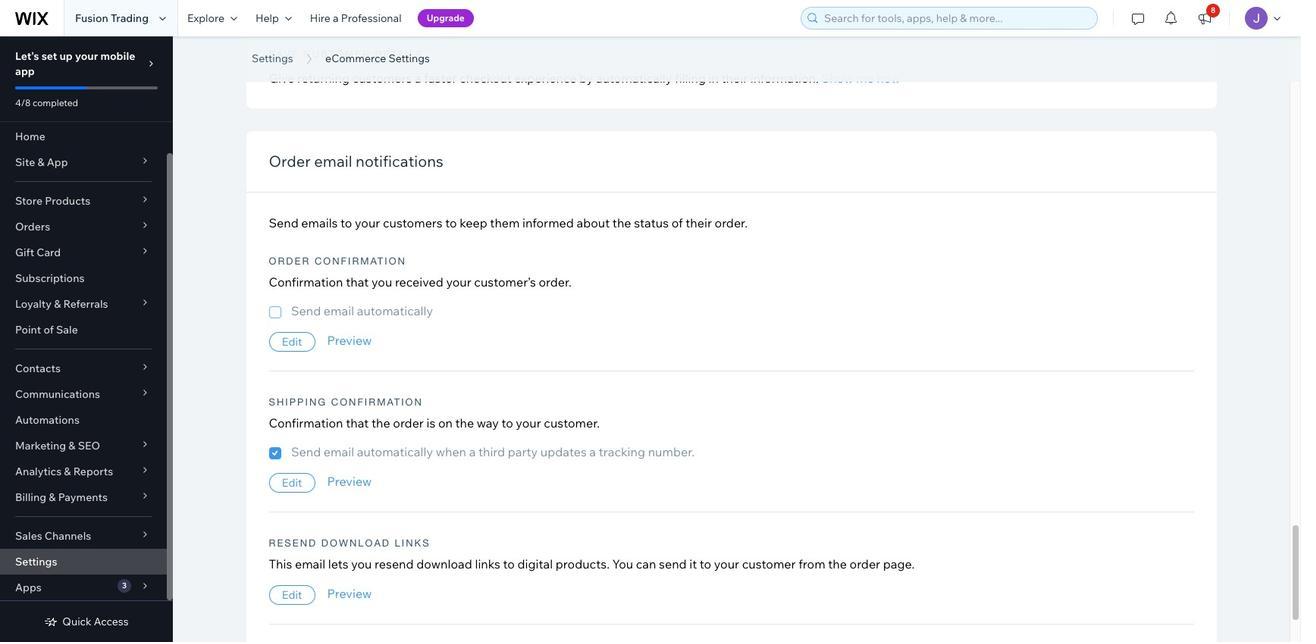 Task type: vqa. For each thing, say whether or not it's contained in the screenshot.
ROBINSON
no



Task type: locate. For each thing, give the bounding box(es) containing it.
order inside resend download links this email lets you resend download links to digital products. you can send it to your customer from the order page.
[[850, 557, 880, 572]]

marketing & seo button
[[0, 433, 167, 459]]

2 vertical spatial edit
[[282, 588, 302, 602]]

4/8
[[15, 97, 31, 108]]

quick access
[[62, 615, 129, 629]]

2 vertical spatial automatically
[[357, 444, 433, 460]]

1 preview from the top
[[327, 333, 372, 348]]

a left third on the bottom
[[469, 444, 476, 460]]

access
[[94, 615, 129, 629]]

2 preview link from the top
[[327, 474, 372, 489]]

you up send email automatically
[[372, 275, 392, 290]]

preview
[[327, 333, 372, 348], [327, 474, 372, 489], [327, 586, 372, 601]]

& for marketing
[[68, 439, 75, 453]]

customers
[[352, 71, 412, 86], [383, 215, 443, 231]]

point of sale
[[15, 323, 78, 337]]

customer left from
[[742, 557, 796, 572]]

1 horizontal spatial order
[[850, 557, 880, 572]]

settings link down channels
[[0, 549, 167, 575]]

0 vertical spatial of
[[672, 215, 683, 231]]

settings up the give
[[252, 52, 293, 65]]

0 vertical spatial order
[[393, 416, 424, 431]]

your right it
[[714, 557, 739, 572]]

0 horizontal spatial of
[[44, 323, 54, 337]]

to right way
[[502, 416, 513, 431]]

0 horizontal spatial order
[[393, 416, 424, 431]]

you inside resend download links this email lets you resend download links to digital products. you can send it to your customer from the order page.
[[351, 557, 372, 572]]

& for loyalty
[[54, 297, 61, 311]]

0 vertical spatial order
[[269, 152, 311, 171]]

send for send emails to your customers to keep them informed about the status of their order.
[[269, 215, 299, 231]]

& left "reports" at the bottom left of page
[[64, 465, 71, 478]]

preview link for 3rd edit button
[[327, 586, 372, 601]]

that
[[346, 275, 369, 290], [346, 416, 369, 431]]

mobile
[[100, 49, 135, 63]]

&
[[37, 155, 44, 169], [54, 297, 61, 311], [68, 439, 75, 453], [64, 465, 71, 478], [49, 491, 56, 504]]

that inside 'order confirmation confirmation that you received your customer's order.'
[[346, 275, 369, 290]]

send for send email automatically when a third party updates a tracking number.
[[291, 444, 321, 460]]

1 preview link from the top
[[327, 333, 372, 348]]

your inside the let's set up your mobile app
[[75, 49, 98, 63]]

email for send email automatically when a third party updates a tracking number.
[[324, 444, 354, 460]]

order confirmation confirmation that you received your customer's order.
[[269, 256, 572, 290]]

reports
[[73, 465, 113, 478]]

settings up faster
[[389, 52, 430, 65]]

emails
[[301, 215, 338, 231]]

loyalty & referrals button
[[0, 291, 167, 317]]

communications
[[15, 387, 100, 401]]

0 horizontal spatial customer
[[303, 49, 371, 60]]

customer
[[303, 49, 371, 60], [742, 557, 796, 572]]

automatically down 'received' in the left top of the page
[[357, 303, 433, 319]]

the right about
[[613, 215, 631, 231]]

0 horizontal spatial settings link
[[0, 549, 167, 575]]

1 vertical spatial automatically
[[357, 303, 433, 319]]

resend download links this email lets you resend download links to digital products. you can send it to your customer from the order page.
[[269, 538, 915, 572]]

edit up resend
[[282, 475, 302, 490]]

order left 'page.'
[[850, 557, 880, 572]]

order left is
[[393, 416, 424, 431]]

customers up 'order confirmation confirmation that you received your customer's order.'
[[383, 215, 443, 231]]

1 vertical spatial order
[[269, 256, 310, 267]]

email
[[314, 152, 352, 171], [324, 303, 354, 319], [324, 444, 354, 460], [295, 557, 325, 572]]

1 vertical spatial customer
[[742, 557, 796, 572]]

automatically down is
[[357, 444, 433, 460]]

store products
[[15, 194, 90, 208]]

2 order from the top
[[269, 256, 310, 267]]

automatically
[[596, 71, 672, 86], [357, 303, 433, 319], [357, 444, 433, 460]]

status
[[634, 215, 669, 231]]

marketing & seo
[[15, 439, 100, 453]]

order down the emails
[[269, 256, 310, 267]]

of left sale
[[44, 323, 54, 337]]

& right site
[[37, 155, 44, 169]]

send for send email automatically
[[291, 303, 321, 319]]

send
[[269, 215, 299, 231], [291, 303, 321, 319], [291, 444, 321, 460]]

edit button up shipping
[[269, 332, 315, 352]]

0 vertical spatial their
[[722, 71, 748, 86]]

resend
[[269, 538, 317, 549]]

3 edit button from the top
[[269, 585, 315, 605]]

2 vertical spatial preview
[[327, 586, 372, 601]]

& right "loyalty"
[[54, 297, 61, 311]]

edit down the this
[[282, 588, 302, 602]]

order
[[393, 416, 424, 431], [850, 557, 880, 572]]

point
[[15, 323, 41, 337]]

0 vertical spatial customers
[[352, 71, 412, 86]]

1 vertical spatial order.
[[539, 275, 572, 290]]

edit up shipping
[[282, 334, 302, 349]]

settings inside sidebar element
[[15, 555, 57, 569]]

shipping confirmation confirmation that the order is on the way to your customer.
[[269, 397, 600, 431]]

1 vertical spatial send
[[291, 303, 321, 319]]

download
[[416, 557, 472, 572]]

their right status
[[686, 215, 712, 231]]

3 edit from the top
[[282, 588, 302, 602]]

your up party
[[516, 416, 541, 431]]

automatically for send email automatically when a third party updates a tracking number.
[[357, 444, 433, 460]]

0 vertical spatial settings link
[[244, 51, 301, 66]]

you down download
[[351, 557, 372, 572]]

1 that from the top
[[346, 275, 369, 290]]

1 vertical spatial preview
[[327, 474, 372, 489]]

from
[[799, 557, 826, 572]]

3 preview link from the top
[[327, 586, 372, 601]]

2 that from the top
[[346, 416, 369, 431]]

products.
[[556, 557, 610, 572]]

completed
[[33, 97, 78, 108]]

edit button up resend
[[269, 473, 315, 493]]

1 order from the top
[[269, 152, 311, 171]]

preview link down "lets"
[[327, 586, 372, 601]]

1 vertical spatial their
[[686, 215, 712, 231]]

a
[[333, 11, 339, 25], [415, 71, 421, 86], [469, 444, 476, 460], [589, 444, 596, 460]]

analytics
[[15, 465, 62, 478]]

order up the emails
[[269, 152, 311, 171]]

seo
[[78, 439, 100, 453]]

faster
[[424, 71, 457, 86]]

order inside 'order confirmation confirmation that you received your customer's order.'
[[269, 256, 310, 267]]

links
[[395, 538, 430, 549]]

shipping
[[269, 397, 327, 408]]

0 vertical spatial send
[[269, 215, 299, 231]]

preview up download
[[327, 474, 372, 489]]

1 vertical spatial preview link
[[327, 474, 372, 489]]

that left is
[[346, 416, 369, 431]]

0 horizontal spatial order.
[[539, 275, 572, 290]]

your
[[75, 49, 98, 63], [355, 215, 380, 231], [446, 275, 471, 290], [516, 416, 541, 431], [714, 557, 739, 572]]

1 horizontal spatial their
[[722, 71, 748, 86]]

3 preview from the top
[[327, 586, 372, 601]]

& for site
[[37, 155, 44, 169]]

3
[[122, 581, 127, 591]]

customer inside resend download links this email lets you resend download links to digital products. you can send it to your customer from the order page.
[[742, 557, 796, 572]]

1 vertical spatial edit button
[[269, 473, 315, 493]]

information.
[[751, 71, 819, 86]]

1 vertical spatial that
[[346, 416, 369, 431]]

your right 'received' in the left top of the page
[[446, 275, 471, 290]]

send email automatically
[[291, 303, 433, 319]]

your inside 'order confirmation confirmation that you received your customer's order.'
[[446, 275, 471, 290]]

customer up returning
[[303, 49, 371, 60]]

& left seo
[[68, 439, 75, 453]]

edit button down the this
[[269, 585, 315, 605]]

1 vertical spatial of
[[44, 323, 54, 337]]

Search for tools, apps, help & more... field
[[820, 8, 1093, 29]]

preview down send email automatically
[[327, 333, 372, 348]]

1 vertical spatial order
[[850, 557, 880, 572]]

the right on
[[455, 416, 474, 431]]

order.
[[715, 215, 748, 231], [539, 275, 572, 290]]

edit for third edit button from the bottom of the page
[[282, 334, 302, 349]]

upgrade button
[[418, 9, 474, 27]]

home
[[15, 130, 45, 143]]

of right status
[[672, 215, 683, 231]]

preview link up download
[[327, 474, 372, 489]]

your inside shipping confirmation confirmation that the order is on the way to your customer.
[[516, 416, 541, 431]]

preview link down send email automatically
[[327, 333, 372, 348]]

settings up checkout
[[416, 33, 526, 67]]

site
[[15, 155, 35, 169]]

to right the emails
[[341, 215, 352, 231]]

0 vertical spatial edit
[[282, 334, 302, 349]]

settings down sales
[[15, 555, 57, 569]]

1 horizontal spatial customer
[[742, 557, 796, 572]]

fusion
[[75, 11, 108, 25]]

orders
[[15, 220, 50, 234]]

page.
[[883, 557, 915, 572]]

that inside shipping confirmation confirmation that the order is on the way to your customer.
[[346, 416, 369, 431]]

2 vertical spatial edit button
[[269, 585, 315, 605]]

1 edit from the top
[[282, 334, 302, 349]]

your right 'up'
[[75, 49, 98, 63]]

preview down "lets"
[[327, 586, 372, 601]]

their right in
[[722, 71, 748, 86]]

edit
[[282, 334, 302, 349], [282, 475, 302, 490], [282, 588, 302, 602]]

1 horizontal spatial of
[[672, 215, 683, 231]]

automatically right by
[[596, 71, 672, 86]]

you
[[612, 557, 633, 572]]

1 vertical spatial edit
[[282, 475, 302, 490]]

the inside resend download links this email lets you resend download links to digital products. you can send it to your customer from the order page.
[[828, 557, 847, 572]]

it
[[689, 557, 697, 572]]

order inside shipping confirmation confirmation that the order is on the way to your customer.
[[393, 416, 424, 431]]

the
[[613, 215, 631, 231], [372, 416, 390, 431], [455, 416, 474, 431], [828, 557, 847, 572]]

upgrade
[[427, 12, 465, 24]]

customers down details
[[352, 71, 412, 86]]

contacts
[[15, 362, 61, 375]]

sales
[[15, 529, 42, 543]]

analytics & reports
[[15, 465, 113, 478]]

& right billing
[[49, 491, 56, 504]]

a right hire
[[333, 11, 339, 25]]

let's set up your mobile app
[[15, 49, 135, 78]]

1 vertical spatial you
[[351, 557, 372, 572]]

settings link
[[244, 51, 301, 66], [0, 549, 167, 575]]

0 vertical spatial order.
[[715, 215, 748, 231]]

email for send email automatically
[[324, 303, 354, 319]]

2 edit from the top
[[282, 475, 302, 490]]

0 vertical spatial you
[[372, 275, 392, 290]]

you
[[372, 275, 392, 290], [351, 557, 372, 572]]

0 vertical spatial edit button
[[269, 332, 315, 352]]

2 vertical spatial send
[[291, 444, 321, 460]]

sales channels button
[[0, 523, 167, 549]]

ecommerce
[[252, 33, 410, 67], [325, 52, 386, 65]]

billing & payments
[[15, 491, 108, 504]]

me
[[856, 71, 874, 86]]

settings link up the give
[[244, 51, 301, 66]]

order
[[269, 152, 311, 171], [269, 256, 310, 267]]

0 horizontal spatial their
[[686, 215, 712, 231]]

0 vertical spatial preview link
[[327, 333, 372, 348]]

that for you
[[346, 275, 369, 290]]

2 vertical spatial preview link
[[327, 586, 372, 601]]

hire a professional link
[[301, 0, 411, 36]]

8
[[1211, 5, 1216, 15]]

payments
[[58, 491, 108, 504]]

order. inside 'order confirmation confirmation that you received your customer's order.'
[[539, 275, 572, 290]]

0 vertical spatial that
[[346, 275, 369, 290]]

billing
[[15, 491, 46, 504]]

preview for 'preview' link related to 3rd edit button
[[327, 586, 372, 601]]

contacts button
[[0, 356, 167, 381]]

2 preview from the top
[[327, 474, 372, 489]]

the right from
[[828, 557, 847, 572]]

help
[[256, 11, 279, 25]]

that up send email automatically
[[346, 275, 369, 290]]

by
[[579, 71, 593, 86]]

0 vertical spatial preview
[[327, 333, 372, 348]]



Task type: describe. For each thing, give the bounding box(es) containing it.
sales channels
[[15, 529, 91, 543]]

preview link for 2nd edit button from the bottom
[[327, 474, 372, 489]]

customer.
[[544, 416, 600, 431]]

professional
[[341, 11, 402, 25]]

1 horizontal spatial settings link
[[244, 51, 301, 66]]

sale
[[56, 323, 78, 337]]

to left keep
[[445, 215, 457, 231]]

you inside 'order confirmation confirmation that you received your customer's order.'
[[372, 275, 392, 290]]

preview for 'preview' link related to third edit button from the bottom of the page
[[327, 333, 372, 348]]

edit for 2nd edit button from the bottom
[[282, 475, 302, 490]]

returning
[[297, 71, 350, 86]]

number.
[[648, 444, 695, 460]]

download
[[321, 538, 391, 549]]

a right the updates
[[589, 444, 596, 460]]

app
[[47, 155, 68, 169]]

1 vertical spatial customers
[[383, 215, 443, 231]]

the left is
[[372, 416, 390, 431]]

updates
[[540, 444, 587, 460]]

show
[[822, 71, 853, 86]]

4/8 completed
[[15, 97, 78, 108]]

in
[[709, 71, 719, 86]]

hire a professional
[[310, 11, 402, 25]]

apps
[[15, 581, 42, 595]]

filling
[[675, 71, 706, 86]]

& for billing
[[49, 491, 56, 504]]

show me how link
[[822, 71, 901, 86]]

that for the
[[346, 416, 369, 431]]

a left faster
[[415, 71, 421, 86]]

them
[[490, 215, 520, 231]]

marketing
[[15, 439, 66, 453]]

your right the emails
[[355, 215, 380, 231]]

preview link for third edit button from the bottom of the page
[[327, 333, 372, 348]]

automatically for send email automatically
[[357, 303, 433, 319]]

received
[[395, 275, 443, 290]]

site & app button
[[0, 149, 167, 175]]

site & app
[[15, 155, 68, 169]]

8 button
[[1188, 0, 1222, 36]]

gift card button
[[0, 240, 167, 265]]

1 edit button from the top
[[269, 332, 315, 352]]

help button
[[246, 0, 301, 36]]

save customer details
[[269, 49, 424, 60]]

give
[[269, 71, 295, 86]]

loyalty
[[15, 297, 52, 311]]

lets
[[328, 557, 349, 572]]

2 edit button from the top
[[269, 473, 315, 493]]

subscriptions
[[15, 271, 85, 285]]

third
[[478, 444, 505, 460]]

edit for 3rd edit button
[[282, 588, 302, 602]]

send
[[659, 557, 687, 572]]

explore
[[187, 11, 224, 25]]

party
[[508, 444, 538, 460]]

links
[[475, 557, 500, 572]]

point of sale link
[[0, 317, 167, 343]]

email for order email notifications
[[314, 152, 352, 171]]

email inside resend download links this email lets you resend download links to digital products. you can send it to your customer from the order page.
[[295, 557, 325, 572]]

resend
[[375, 557, 414, 572]]

quick
[[62, 615, 92, 629]]

trading
[[111, 11, 149, 25]]

hire
[[310, 11, 331, 25]]

gift
[[15, 246, 34, 259]]

your inside resend download links this email lets you resend download links to digital products. you can send it to your customer from the order page.
[[714, 557, 739, 572]]

order for order email notifications
[[269, 152, 311, 171]]

app
[[15, 64, 35, 78]]

to inside shipping confirmation confirmation that the order is on the way to your customer.
[[502, 416, 513, 431]]

preview for 'preview' link related to 2nd edit button from the bottom
[[327, 474, 372, 489]]

order for order confirmation confirmation that you received your customer's order.
[[269, 256, 310, 267]]

1 vertical spatial settings link
[[0, 549, 167, 575]]

subscriptions link
[[0, 265, 167, 291]]

keep
[[460, 215, 487, 231]]

send emails to your customers to keep them informed about the status of their order.
[[269, 215, 748, 231]]

to right it
[[700, 557, 711, 572]]

digital
[[518, 557, 553, 572]]

when
[[436, 444, 466, 460]]

automations link
[[0, 407, 167, 433]]

to right links
[[503, 557, 515, 572]]

loyalty & referrals
[[15, 297, 108, 311]]

communications button
[[0, 381, 167, 407]]

informed
[[523, 215, 574, 231]]

save
[[269, 49, 299, 60]]

tracking
[[599, 444, 645, 460]]

give returning customers a faster checkout experience by automatically filling in their information. show me how
[[269, 71, 901, 86]]

orders button
[[0, 214, 167, 240]]

& for analytics
[[64, 465, 71, 478]]

home link
[[0, 124, 167, 149]]

send email automatically when a third party updates a tracking number.
[[291, 444, 695, 460]]

can
[[636, 557, 656, 572]]

up
[[60, 49, 73, 63]]

set
[[41, 49, 57, 63]]

analytics & reports button
[[0, 459, 167, 485]]

0 vertical spatial customer
[[303, 49, 371, 60]]

sidebar element
[[0, 36, 173, 642]]

of inside sidebar element
[[44, 323, 54, 337]]

store
[[15, 194, 43, 208]]

order email notifications
[[269, 152, 443, 171]]

automations
[[15, 413, 80, 427]]

store products button
[[0, 188, 167, 214]]

billing & payments button
[[0, 485, 167, 510]]

gift card
[[15, 246, 61, 259]]

on
[[438, 416, 453, 431]]

a inside hire a professional link
[[333, 11, 339, 25]]

let's
[[15, 49, 39, 63]]

is
[[427, 416, 436, 431]]

details
[[375, 49, 424, 60]]

card
[[37, 246, 61, 259]]

checkout
[[460, 71, 512, 86]]

1 horizontal spatial order.
[[715, 215, 748, 231]]

0 vertical spatial automatically
[[596, 71, 672, 86]]



